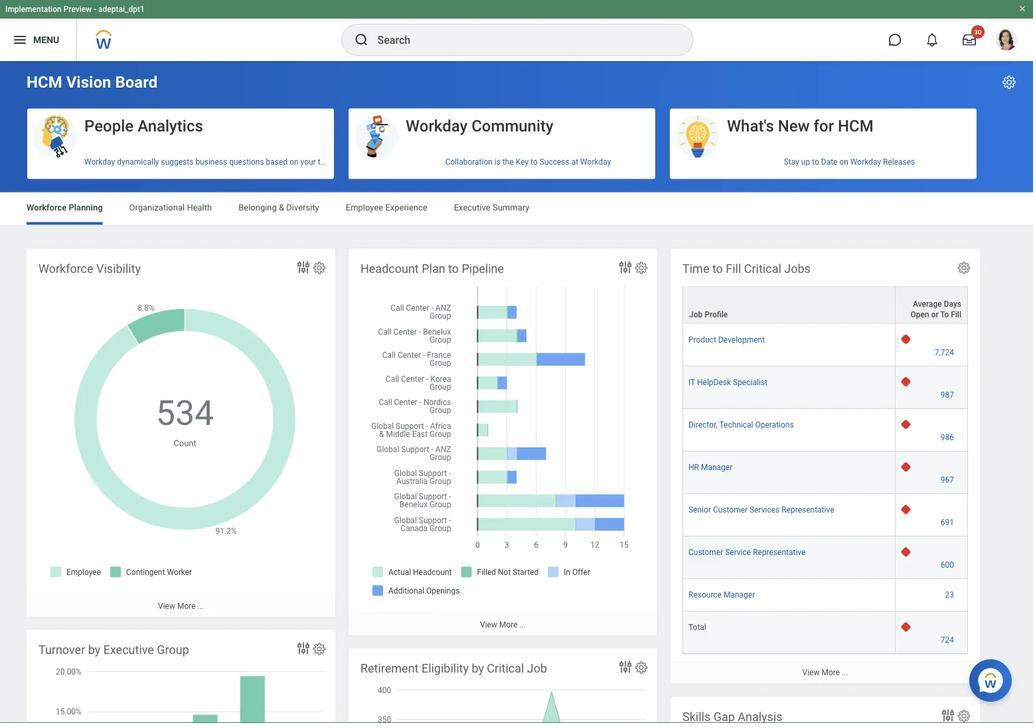 Task type: describe. For each thing, give the bounding box(es) containing it.
&
[[279, 203, 284, 213]]

customer service representative
[[689, 548, 806, 557]]

more for fill
[[822, 668, 840, 678]]

employee
[[346, 203, 383, 213]]

questions
[[229, 157, 264, 167]]

691 button
[[941, 517, 957, 528]]

senior
[[689, 505, 711, 515]]

date
[[822, 157, 838, 167]]

inbox large image
[[963, 33, 976, 46]]

adeptai_dpt1
[[98, 5, 145, 14]]

profile
[[705, 310, 728, 319]]

executive inside "turnover by executive group" element
[[103, 643, 154, 657]]

workday dynamically suggests business questions based on your tenant
[[84, 157, 341, 167]]

collaboration
[[445, 157, 493, 167]]

workforce planning
[[27, 203, 103, 213]]

open
[[911, 310, 930, 319]]

configure this page image
[[1002, 74, 1018, 90]]

it helpdesk specialist link
[[689, 375, 768, 387]]

total
[[689, 623, 707, 632]]

534 count
[[156, 393, 214, 448]]

workforce visibility
[[39, 262, 141, 276]]

30
[[975, 28, 982, 36]]

to
[[941, 310, 949, 319]]

key
[[516, 157, 529, 167]]

up
[[802, 157, 810, 167]]

534 button
[[156, 390, 216, 437]]

retirement
[[361, 662, 419, 676]]

0 vertical spatial fill
[[726, 262, 742, 276]]

implementation
[[5, 5, 62, 14]]

986 button
[[941, 432, 957, 443]]

view more ... inside workforce visibility element
[[158, 602, 204, 611]]

hr manager
[[689, 463, 733, 472]]

workday inside workday community button
[[406, 116, 468, 135]]

specialist
[[733, 378, 768, 387]]

tenant
[[318, 157, 341, 167]]

row containing director, technical operations
[[683, 409, 968, 452]]

view for to
[[480, 620, 497, 629]]

turnover by executive group element
[[27, 630, 335, 723]]

notifications large image
[[926, 33, 939, 46]]

1 horizontal spatial executive
[[454, 203, 491, 213]]

1 vertical spatial by
[[472, 662, 484, 676]]

employee experience
[[346, 203, 428, 213]]

people analytics
[[84, 116, 203, 135]]

senior customer services representative link
[[689, 503, 835, 515]]

fill inside average days open or to fill
[[951, 310, 962, 319]]

or
[[932, 310, 939, 319]]

configure and view chart data image for headcount plan to pipeline
[[618, 259, 634, 275]]

row containing senior customer services representative
[[683, 494, 968, 537]]

senior customer services representative
[[689, 505, 835, 515]]

stay up to date on workday releases
[[784, 157, 916, 167]]

workday inside workday dynamically suggests business questions based on your tenant link
[[84, 157, 115, 167]]

967
[[941, 475, 955, 485]]

time to fill critical jobs
[[683, 262, 811, 276]]

to right the plan on the top of the page
[[448, 262, 459, 276]]

product development link
[[689, 333, 765, 344]]

representative inside customer service representative link
[[753, 548, 806, 557]]

hcm vision board
[[27, 73, 158, 92]]

to right time
[[713, 262, 723, 276]]

preview
[[64, 5, 92, 14]]

collaboration is the key to success at workday link
[[349, 152, 656, 172]]

7,724 button
[[935, 347, 957, 358]]

for
[[814, 116, 834, 135]]

services
[[750, 505, 780, 515]]

releases
[[883, 157, 916, 167]]

to inside "link"
[[531, 157, 538, 167]]

people analytics button
[[27, 109, 334, 159]]

at
[[572, 157, 579, 167]]

planning
[[69, 203, 103, 213]]

workday community
[[406, 116, 554, 135]]

it
[[689, 378, 695, 387]]

jobs
[[785, 262, 811, 276]]

workday inside collaboration is the key to success at workday "link"
[[581, 157, 611, 167]]

profile logan mcneil image
[[996, 29, 1018, 53]]

helpdesk
[[697, 378, 731, 387]]

board
[[115, 73, 158, 92]]

average days open or to fill
[[911, 299, 962, 319]]

view for fill
[[803, 668, 820, 678]]

visibility
[[96, 262, 141, 276]]

2 horizontal spatial configure and view chart data image
[[941, 708, 957, 723]]

what's new for hcm
[[727, 116, 874, 135]]

... for fill
[[842, 668, 849, 678]]

operations
[[756, 420, 794, 430]]

967 button
[[941, 475, 957, 486]]

691
[[941, 518, 955, 527]]

is
[[495, 157, 501, 167]]

based
[[266, 157, 288, 167]]

23 button
[[946, 590, 957, 601]]

row containing average days open or to fill
[[683, 287, 968, 324]]

health
[[187, 203, 212, 213]]

representative inside "senior customer services representative" link
[[782, 505, 835, 515]]

headcount plan to pipeline element
[[349, 249, 658, 635]]

hcm inside what's new for hcm button
[[838, 116, 874, 135]]

configure and view chart data image for turnover by executive group
[[296, 641, 312, 657]]

total element
[[689, 620, 707, 632]]

new
[[778, 116, 810, 135]]

Search Workday  search field
[[378, 25, 666, 54]]

hr
[[689, 463, 699, 472]]

... inside workforce visibility element
[[198, 602, 204, 611]]



Task type: vqa. For each thing, say whether or not it's contained in the screenshot.


Task type: locate. For each thing, give the bounding box(es) containing it.
987
[[941, 390, 955, 400]]

what's new for hcm button
[[670, 109, 977, 159]]

8 row from the top
[[683, 579, 968, 612]]

workforce for workforce visibility
[[39, 262, 93, 276]]

row containing customer service representative
[[683, 537, 968, 579]]

... inside headcount plan to pipeline element
[[520, 620, 526, 629]]

critical for jobs
[[744, 262, 782, 276]]

tab list
[[13, 193, 1020, 225]]

hcm
[[27, 73, 62, 92], [838, 116, 874, 135]]

critical
[[744, 262, 782, 276], [487, 662, 524, 676]]

1 horizontal spatial more
[[499, 620, 518, 629]]

product
[[689, 335, 717, 344]]

tab list containing workforce planning
[[13, 193, 1020, 225]]

product development
[[689, 335, 765, 344]]

your
[[301, 157, 316, 167]]

...
[[198, 602, 204, 611], [520, 620, 526, 629], [842, 668, 849, 678]]

987 button
[[941, 390, 957, 400]]

... for to
[[520, 620, 526, 629]]

to right up
[[812, 157, 820, 167]]

time
[[683, 262, 710, 276]]

configure and view chart data image inside retirement eligibility by critical job element
[[618, 659, 634, 675]]

0 vertical spatial critical
[[744, 262, 782, 276]]

technical
[[720, 420, 754, 430]]

resource manager
[[689, 591, 755, 600]]

workforce visibility element
[[27, 249, 335, 617]]

0 horizontal spatial more
[[177, 602, 196, 611]]

job profile button
[[684, 287, 895, 323]]

configure and view chart data image left configure turnover by executive group image
[[296, 641, 312, 657]]

turnover
[[39, 643, 85, 657]]

menu
[[33, 34, 59, 45]]

2 horizontal spatial more
[[822, 668, 840, 678]]

view inside headcount plan to pipeline element
[[480, 620, 497, 629]]

service
[[725, 548, 751, 557]]

1 horizontal spatial by
[[472, 662, 484, 676]]

0 vertical spatial ...
[[198, 602, 204, 611]]

configure and view chart data image for retirement eligibility by critical job
[[618, 659, 634, 675]]

manager for resource manager
[[724, 591, 755, 600]]

0 vertical spatial more
[[177, 602, 196, 611]]

suggests
[[161, 157, 194, 167]]

configure and view chart data image inside headcount plan to pipeline element
[[618, 259, 634, 275]]

fill
[[726, 262, 742, 276], [951, 310, 962, 319]]

view more ... for to
[[480, 620, 526, 629]]

0 vertical spatial executive
[[454, 203, 491, 213]]

job
[[689, 310, 703, 319], [527, 662, 547, 676]]

0 horizontal spatial executive
[[103, 643, 154, 657]]

724 button
[[941, 635, 957, 646]]

1 vertical spatial executive
[[103, 643, 154, 657]]

workday right at
[[581, 157, 611, 167]]

vision
[[66, 73, 111, 92]]

executive summary
[[454, 203, 530, 213]]

configure and view chart data image inside "turnover by executive group" element
[[296, 641, 312, 657]]

headcount
[[361, 262, 419, 276]]

4 row from the top
[[683, 409, 968, 452]]

fill right time
[[726, 262, 742, 276]]

1 vertical spatial representative
[[753, 548, 806, 557]]

1 horizontal spatial view more ...
[[480, 620, 526, 629]]

diversity
[[287, 203, 319, 213]]

2 on from the left
[[840, 157, 849, 167]]

3 row from the top
[[683, 366, 968, 409]]

0 horizontal spatial view
[[158, 602, 175, 611]]

1 vertical spatial view
[[480, 620, 497, 629]]

more inside workforce visibility element
[[177, 602, 196, 611]]

row containing hr manager
[[683, 452, 968, 494]]

0 horizontal spatial job
[[527, 662, 547, 676]]

0 horizontal spatial ...
[[198, 602, 204, 611]]

workday left releases
[[851, 157, 881, 167]]

2 vertical spatial more
[[822, 668, 840, 678]]

more inside headcount plan to pipeline element
[[499, 620, 518, 629]]

view more ... for fill
[[803, 668, 849, 678]]

resource manager link
[[689, 588, 755, 600]]

customer right senior
[[713, 505, 748, 515]]

1 horizontal spatial configure and view chart data image
[[618, 259, 634, 275]]

2 row from the top
[[683, 324, 968, 366]]

resource
[[689, 591, 722, 600]]

2 horizontal spatial view more ... link
[[671, 662, 980, 684]]

1 horizontal spatial view more ... link
[[349, 614, 658, 635]]

configure and view chart data image
[[296, 259, 312, 275], [618, 259, 634, 275], [941, 708, 957, 723]]

critical left jobs
[[744, 262, 782, 276]]

search image
[[354, 32, 370, 48]]

critical right eligibility
[[487, 662, 524, 676]]

what's
[[727, 116, 774, 135]]

0 vertical spatial job
[[689, 310, 703, 319]]

configure and view chart data image for workforce visibility
[[296, 259, 312, 275]]

5 row from the top
[[683, 452, 968, 494]]

1 vertical spatial job
[[527, 662, 547, 676]]

view more ... link
[[27, 595, 335, 617], [349, 614, 658, 635], [671, 662, 980, 684]]

0 horizontal spatial on
[[290, 157, 299, 167]]

row containing resource manager
[[683, 579, 968, 612]]

executive left summary
[[454, 203, 491, 213]]

hcm down menu
[[27, 73, 62, 92]]

workday inside stay up to date on workday releases link
[[851, 157, 881, 167]]

534
[[156, 393, 214, 433]]

turnover by executive group
[[39, 643, 189, 657]]

row containing it helpdesk specialist
[[683, 366, 968, 409]]

representative right services
[[782, 505, 835, 515]]

30 button
[[955, 25, 985, 54]]

1 horizontal spatial fill
[[951, 310, 962, 319]]

1 horizontal spatial job
[[689, 310, 703, 319]]

business
[[196, 157, 227, 167]]

configure time to fill critical jobs image
[[957, 261, 972, 275]]

view more ... link for fill
[[671, 662, 980, 684]]

to
[[531, 157, 538, 167], [812, 157, 820, 167], [448, 262, 459, 276], [713, 262, 723, 276]]

724
[[941, 636, 955, 645]]

headcount plan to pipeline
[[361, 262, 504, 276]]

job profile
[[689, 310, 728, 319]]

view more ... inside time to fill critical jobs element
[[803, 668, 849, 678]]

0 horizontal spatial view more ...
[[158, 602, 204, 611]]

customer service representative link
[[689, 545, 806, 557]]

534 main content
[[0, 61, 1034, 723]]

dynamically
[[117, 157, 159, 167]]

2 vertical spatial view
[[803, 668, 820, 678]]

fill down days
[[951, 310, 962, 319]]

configure and view chart data image left configure headcount plan to pipeline icon
[[618, 259, 634, 275]]

days
[[944, 299, 962, 309]]

workforce for workforce planning
[[27, 203, 67, 213]]

0 horizontal spatial configure and view chart data image
[[296, 641, 312, 657]]

1 horizontal spatial ...
[[520, 620, 526, 629]]

success
[[540, 157, 570, 167]]

average
[[913, 299, 942, 309]]

1 vertical spatial critical
[[487, 662, 524, 676]]

7 row from the top
[[683, 537, 968, 579]]

director, technical operations link
[[689, 418, 794, 430]]

0 vertical spatial hcm
[[27, 73, 62, 92]]

1 vertical spatial manager
[[724, 591, 755, 600]]

0 vertical spatial representative
[[782, 505, 835, 515]]

view inside workforce visibility element
[[158, 602, 175, 611]]

1 vertical spatial more
[[499, 620, 518, 629]]

belonging & diversity
[[239, 203, 319, 213]]

1 vertical spatial customer
[[689, 548, 723, 557]]

justify image
[[12, 32, 28, 48]]

collaboration is the key to success at workday
[[445, 157, 611, 167]]

9 row from the top
[[683, 612, 968, 654]]

job inside 'popup button'
[[689, 310, 703, 319]]

view more ... inside headcount plan to pipeline element
[[480, 620, 526, 629]]

director,
[[689, 420, 718, 430]]

1 vertical spatial view more ...
[[480, 620, 526, 629]]

row containing total
[[683, 612, 968, 654]]

hcm right the for
[[838, 116, 874, 135]]

people
[[84, 116, 134, 135]]

1 vertical spatial workforce
[[39, 262, 93, 276]]

experience
[[386, 203, 428, 213]]

configure and view chart data image left configure retirement eligibility by critical job image
[[618, 659, 634, 675]]

2 horizontal spatial view
[[803, 668, 820, 678]]

1 vertical spatial fill
[[951, 310, 962, 319]]

7,724
[[935, 348, 955, 357]]

view more ... link for to
[[349, 614, 658, 635]]

2 vertical spatial view more ...
[[803, 668, 849, 678]]

0 horizontal spatial hcm
[[27, 73, 62, 92]]

0 horizontal spatial fill
[[726, 262, 742, 276]]

retirement eligibility by critical job
[[361, 662, 547, 676]]

6 row from the top
[[683, 494, 968, 537]]

count
[[174, 438, 196, 448]]

view inside time to fill critical jobs element
[[803, 668, 820, 678]]

view more ...
[[158, 602, 204, 611], [480, 620, 526, 629], [803, 668, 849, 678]]

configure and view chart data image left configure skills gap analysis image
[[941, 708, 957, 723]]

workday
[[406, 116, 468, 135], [84, 157, 115, 167], [581, 157, 611, 167], [851, 157, 881, 167]]

tab list inside 534 main content
[[13, 193, 1020, 225]]

1 on from the left
[[290, 157, 299, 167]]

eligibility
[[422, 662, 469, 676]]

on
[[290, 157, 299, 167], [840, 157, 849, 167]]

configure and view chart data image inside workforce visibility element
[[296, 259, 312, 275]]

workforce left planning
[[27, 203, 67, 213]]

time to fill critical jobs element
[[671, 249, 980, 684]]

1 horizontal spatial configure and view chart data image
[[618, 659, 634, 675]]

workday down people
[[84, 157, 115, 167]]

... inside time to fill critical jobs element
[[842, 668, 849, 678]]

executive left group
[[103, 643, 154, 657]]

0 vertical spatial customer
[[713, 505, 748, 515]]

hr manager link
[[689, 460, 733, 472]]

2 vertical spatial ...
[[842, 668, 849, 678]]

retirement eligibility by critical job element
[[349, 649, 658, 723]]

workday dynamically suggests business questions based on your tenant link
[[27, 152, 341, 172]]

configure and view chart data image left configure workforce visibility icon
[[296, 259, 312, 275]]

group
[[157, 643, 189, 657]]

row
[[683, 287, 968, 324], [683, 324, 968, 366], [683, 366, 968, 409], [683, 409, 968, 452], [683, 452, 968, 494], [683, 494, 968, 537], [683, 537, 968, 579], [683, 579, 968, 612], [683, 612, 968, 654]]

1 vertical spatial ...
[[520, 620, 526, 629]]

configure retirement eligibility by critical job image
[[634, 661, 649, 675]]

986
[[941, 433, 955, 442]]

customer
[[713, 505, 748, 515], [689, 548, 723, 557]]

600 button
[[941, 560, 957, 571]]

belonging
[[239, 203, 277, 213]]

configure workforce visibility image
[[312, 261, 327, 275]]

stay
[[784, 157, 800, 167]]

2 horizontal spatial ...
[[842, 668, 849, 678]]

manager right resource
[[724, 591, 755, 600]]

representative
[[782, 505, 835, 515], [753, 548, 806, 557]]

workday up collaboration
[[406, 116, 468, 135]]

on left your
[[290, 157, 299, 167]]

1 horizontal spatial on
[[840, 157, 849, 167]]

organizational
[[129, 203, 185, 213]]

more for to
[[499, 620, 518, 629]]

configure headcount plan to pipeline image
[[634, 261, 649, 275]]

stay up to date on workday releases link
[[670, 152, 977, 172]]

0 vertical spatial view more ...
[[158, 602, 204, 611]]

by right turnover
[[88, 643, 100, 657]]

1 horizontal spatial view
[[480, 620, 497, 629]]

workforce left visibility
[[39, 262, 93, 276]]

0 vertical spatial workforce
[[27, 203, 67, 213]]

on right date
[[840, 157, 849, 167]]

row containing product development
[[683, 324, 968, 366]]

customer left service
[[689, 548, 723, 557]]

to right key
[[531, 157, 538, 167]]

configure turnover by executive group image
[[312, 642, 327, 657]]

600
[[941, 561, 955, 570]]

0 vertical spatial configure and view chart data image
[[296, 641, 312, 657]]

configure and view chart data image
[[296, 641, 312, 657], [618, 659, 634, 675]]

0 horizontal spatial view more ... link
[[27, 595, 335, 617]]

0 vertical spatial view
[[158, 602, 175, 611]]

manager right hr
[[701, 463, 733, 472]]

1 vertical spatial hcm
[[838, 116, 874, 135]]

0 horizontal spatial configure and view chart data image
[[296, 259, 312, 275]]

representative right service
[[753, 548, 806, 557]]

manager for hr manager
[[701, 463, 733, 472]]

menu banner
[[0, 0, 1034, 61]]

1 vertical spatial configure and view chart data image
[[618, 659, 634, 675]]

1 horizontal spatial hcm
[[838, 116, 874, 135]]

1 horizontal spatial critical
[[744, 262, 782, 276]]

average days open or to fill button
[[896, 287, 968, 323]]

-
[[94, 5, 96, 14]]

director, technical operations
[[689, 420, 794, 430]]

0 horizontal spatial critical
[[487, 662, 524, 676]]

the
[[503, 157, 514, 167]]

community
[[472, 116, 554, 135]]

2 horizontal spatial view more ...
[[803, 668, 849, 678]]

critical for job
[[487, 662, 524, 676]]

configure skills gap analysis image
[[957, 709, 972, 723]]

0 vertical spatial manager
[[701, 463, 733, 472]]

more inside time to fill critical jobs element
[[822, 668, 840, 678]]

close environment banner image
[[1019, 5, 1027, 13]]

1 row from the top
[[683, 287, 968, 324]]

by right eligibility
[[472, 662, 484, 676]]

0 horizontal spatial by
[[88, 643, 100, 657]]

0 vertical spatial by
[[88, 643, 100, 657]]

development
[[719, 335, 765, 344]]



